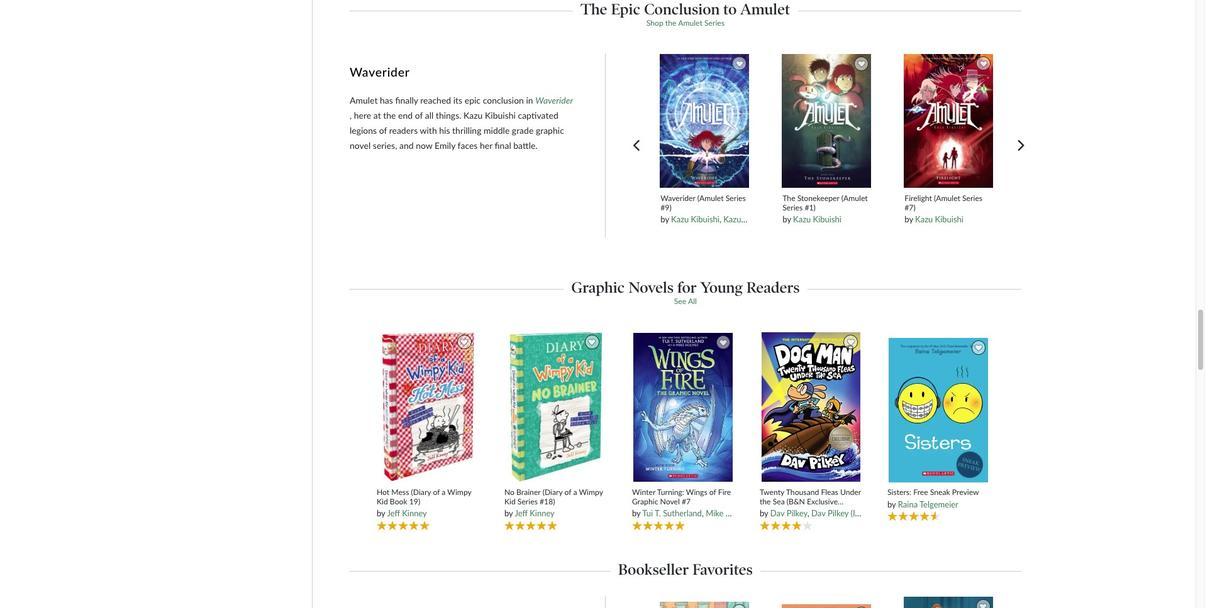 Task type: vqa. For each thing, say whether or not it's contained in the screenshot.
wide
no



Task type: describe. For each thing, give the bounding box(es) containing it.
epic
[[465, 95, 481, 105]]

tui t. sutherland link
[[642, 509, 702, 519]]

(b&n
[[787, 497, 805, 507]]

favorites
[[693, 561, 753, 579]]

stonekeeper
[[797, 194, 839, 203]]

waverider link
[[535, 95, 573, 105]]

waverider (amulet series #9) by kazu kibuishi , kazu kibuishi (illustrator)
[[661, 194, 813, 225]]

all
[[425, 110, 434, 121]]

dav pilkey (illustrator) link
[[811, 509, 890, 519]]

kazu inside firelight (amulet series #7) by kazu kibuishi
[[915, 215, 933, 225]]

(amulet inside the stonekeeper (amulet series #1) by kazu kibuishi
[[841, 194, 868, 203]]

slugfest image
[[903, 597, 994, 609]]

#18)
[[540, 497, 555, 507]]

#9)
[[661, 203, 672, 213]]

(illustrator) inside waverider (amulet series #9) by kazu kibuishi , kazu kibuishi (illustrator)
[[774, 215, 813, 225]]

no
[[504, 488, 514, 497]]

for
[[677, 279, 697, 297]]

free
[[913, 488, 928, 498]]

jeff for no brainer (diary of a wimpy kid series #18) by jeff kinney
[[515, 509, 528, 519]]

sisters: free sneak preview by raina telgemeier
[[887, 488, 979, 510]]

hot
[[377, 488, 389, 497]]

by inside firelight (amulet series #7) by kazu kibuishi
[[905, 215, 913, 225]]

firelight
[[905, 194, 932, 203]]

telgemeier
[[920, 500, 958, 510]]

bookseller favorites
[[618, 561, 753, 579]]

no brainer (diary of a wimpy kid series #18) by jeff kinney
[[504, 488, 603, 519]]

the inside twenty thousand fleas under the sea (b&n exclusive edition) (dog man series #11)
[[760, 497, 771, 507]]

the
[[783, 194, 795, 203]]

the stonekeeper (amulet series #1) link
[[783, 194, 870, 213]]

, right '(dog'
[[807, 509, 809, 519]]

sneak
[[930, 488, 950, 498]]

kibuishi inside firelight (amulet series #7) by kazu kibuishi
[[935, 215, 964, 225]]

hot mess (diary of a wimpy kid book 19) image
[[381, 332, 475, 483]]

kazu down #9)
[[671, 215, 689, 225]]

shop the amulet series
[[646, 18, 725, 27]]

a for hot mess (diary of a wimpy kid book 19) by jeff kinney
[[442, 488, 446, 497]]

reached
[[420, 95, 451, 105]]

novel
[[350, 140, 371, 151]]

here
[[354, 110, 371, 121]]

19)
[[409, 497, 420, 507]]

captivated
[[518, 110, 558, 121]]

in
[[526, 95, 533, 105]]

readers
[[389, 125, 418, 136]]

final
[[495, 140, 511, 151]]

bookseller
[[618, 561, 689, 579]]

see all link
[[674, 297, 697, 306]]

sweet valley twins: choosing sides: (a graphic novel) image
[[781, 605, 872, 609]]

graphic inside graphic novels for young readers see all
[[571, 279, 625, 297]]

firelight (amulet series #7) by kazu kibuishi
[[905, 194, 983, 225]]

now
[[416, 140, 432, 151]]

of left all
[[415, 110, 423, 121]]

winter
[[632, 488, 655, 497]]

battle.
[[513, 140, 538, 151]]

wimpy for hot mess (diary of a wimpy kid book 19) by jeff kinney
[[447, 488, 471, 497]]

middle
[[484, 125, 510, 136]]

graphic novels for young readers see all
[[571, 279, 800, 306]]

no brainer (diary of a wimpy kid series #18) image
[[509, 332, 602, 483]]

of for 19)
[[433, 488, 440, 497]]

t.
[[655, 509, 661, 519]]

0 vertical spatial the
[[665, 18, 676, 27]]

series,
[[373, 140, 397, 151]]

with
[[420, 125, 437, 136]]

the inside amulet has finally reached its epic conclusion in waverider , here at the end of all things. kazu kibuishi captivated legions of readers with his thrilling middle grade graphic novel series, and now emily faces her final battle.
[[383, 110, 396, 121]]

preview
[[952, 488, 979, 498]]

fleas
[[821, 488, 838, 497]]

novels
[[628, 279, 674, 297]]

hot mess (diary of a wimpy kid book 19) link
[[377, 488, 479, 507]]

kazu kibuishi link for ,
[[671, 215, 720, 225]]

things.
[[436, 110, 461, 121]]

twenty
[[760, 488, 784, 497]]

by inside hot mess (diary of a wimpy kid book 19) by jeff kinney
[[377, 509, 385, 519]]

by down twenty
[[760, 509, 768, 519]]

holmes
[[726, 509, 753, 519]]

mike holmes (illustrator) link
[[706, 509, 794, 519]]

wimpy for no brainer (diary of a wimpy kid series #18) by jeff kinney
[[579, 488, 603, 497]]

sea
[[773, 497, 785, 507]]

#7
[[682, 497, 691, 507]]

no brainer (diary of a wimpy kid series #18) link
[[504, 488, 607, 507]]

1 horizontal spatial amulet
[[678, 18, 702, 27]]

faces
[[458, 140, 478, 151]]

kazu kibuishi (illustrator) link
[[723, 215, 813, 225]]

#11)
[[845, 507, 860, 516]]

at
[[373, 110, 381, 121]]

a for no brainer (diary of a wimpy kid series #18) by jeff kinney
[[573, 488, 577, 497]]

2 pilkey from the left
[[828, 509, 849, 519]]

twenty thousand fleas under the sea (b&n exclusive edition) (dog man series #11) link
[[760, 488, 862, 516]]

his
[[439, 125, 450, 136]]

end
[[398, 110, 413, 121]]

series inside the stonekeeper (amulet series #1) by kazu kibuishi
[[783, 203, 803, 213]]

break (click series #6) image
[[659, 602, 750, 609]]

#1)
[[805, 203, 816, 213]]

of for by
[[709, 488, 716, 497]]

and
[[399, 140, 414, 151]]



Task type: locate. For each thing, give the bounding box(es) containing it.
kazu
[[464, 110, 483, 121], [671, 215, 689, 225], [723, 215, 741, 225], [793, 215, 811, 225], [915, 215, 933, 225]]

3 kazu kibuishi link from the left
[[915, 215, 964, 225]]

1 horizontal spatial waverider
[[535, 95, 573, 105]]

(amulet inside waverider (amulet series #9) by kazu kibuishi , kazu kibuishi (illustrator)
[[697, 194, 724, 203]]

1 horizontal spatial wimpy
[[579, 488, 603, 497]]

wings
[[686, 488, 707, 497]]

series right firelight
[[962, 194, 983, 203]]

the down twenty
[[760, 497, 771, 507]]

, inside amulet has finally reached its epic conclusion in waverider , here at the end of all things. kazu kibuishi captivated legions of readers with his thrilling middle grade graphic novel series, and now emily faces her final battle.
[[350, 110, 352, 121]]

jeff kinney link down the #18)
[[515, 509, 555, 519]]

jeff down brainer
[[515, 509, 528, 519]]

0 horizontal spatial jeff
[[387, 509, 400, 519]]

0 vertical spatial graphic
[[571, 279, 625, 297]]

young
[[700, 279, 743, 297]]

novel
[[660, 497, 680, 507]]

series inside no brainer (diary of a wimpy kid series #18) by jeff kinney
[[518, 497, 538, 507]]

of inside winter turning: wings of fire graphic novel #7 by tui t. sutherland , mike holmes (illustrator)
[[709, 488, 716, 497]]

of for #18)
[[565, 488, 571, 497]]

1 (amulet from the left
[[697, 194, 724, 203]]

jeff
[[387, 509, 400, 519], [515, 509, 528, 519]]

shop
[[646, 18, 663, 27]]

the right the at
[[383, 110, 396, 121]]

1 jeff kinney link from the left
[[387, 509, 427, 519]]

by left tui
[[632, 509, 641, 519]]

wimpy left the winter
[[579, 488, 603, 497]]

2 horizontal spatial (amulet
[[934, 194, 960, 203]]

a right mess
[[442, 488, 446, 497]]

series down the
[[783, 203, 803, 213]]

1 horizontal spatial (amulet
[[841, 194, 868, 203]]

1 horizontal spatial kinney
[[530, 509, 555, 519]]

(diary for hot mess (diary of a wimpy kid book 19) by jeff kinney
[[411, 488, 431, 497]]

,
[[350, 110, 352, 121], [720, 215, 721, 225], [702, 509, 704, 519], [807, 509, 809, 519]]

2 horizontal spatial waverider
[[661, 194, 695, 203]]

1 jeff from the left
[[387, 509, 400, 519]]

1 vertical spatial waverider
[[535, 95, 573, 105]]

dav pilkey link
[[770, 509, 807, 519]]

has
[[380, 95, 393, 105]]

finally
[[395, 95, 418, 105]]

1 wimpy from the left
[[447, 488, 471, 497]]

2 vertical spatial waverider
[[661, 194, 695, 203]]

kinney for no brainer (diary of a wimpy kid series #18) by jeff kinney
[[530, 509, 555, 519]]

waverider (amulet series #9) link
[[661, 194, 748, 213]]

readers
[[746, 279, 800, 297]]

2 vertical spatial the
[[760, 497, 771, 507]]

all
[[688, 297, 697, 306]]

see
[[674, 297, 686, 306]]

kazu down epic
[[464, 110, 483, 121]]

kid down "hot"
[[377, 497, 388, 507]]

kinney inside hot mess (diary of a wimpy kid book 19) by jeff kinney
[[402, 509, 427, 519]]

waverider for waverider (amulet series #9) by kazu kibuishi , kazu kibuishi (illustrator)
[[661, 194, 695, 203]]

sisters:
[[887, 488, 912, 498]]

jeff down book
[[387, 509, 400, 519]]

(diary up the 19)
[[411, 488, 431, 497]]

wimpy inside no brainer (diary of a wimpy kid series #18) by jeff kinney
[[579, 488, 603, 497]]

kazu kibuishi link down firelight (amulet series #7) link
[[915, 215, 964, 225]]

kibuishi
[[485, 110, 516, 121], [691, 215, 720, 225], [743, 215, 772, 225], [813, 215, 842, 225], [935, 215, 964, 225]]

exclusive
[[807, 497, 838, 507]]

dav down sea
[[770, 509, 785, 519]]

mess
[[391, 488, 409, 497]]

kinney inside no brainer (diary of a wimpy kid series #18) by jeff kinney
[[530, 509, 555, 519]]

twenty thousand fleas under the sea (b&n exclusive edition) (dog man series #11)
[[760, 488, 861, 516]]

2 jeff kinney link from the left
[[515, 509, 555, 519]]

kazu kibuishi link for kibuishi
[[793, 215, 842, 225]]

(dog
[[787, 507, 804, 516]]

of inside hot mess (diary of a wimpy kid book 19) by jeff kinney
[[433, 488, 440, 497]]

1 horizontal spatial pilkey
[[828, 509, 849, 519]]

series
[[704, 18, 725, 27], [726, 194, 746, 203], [962, 194, 983, 203], [783, 203, 803, 213], [518, 497, 538, 507], [823, 507, 843, 516]]

waverider
[[350, 65, 410, 79], [535, 95, 573, 105], [661, 194, 695, 203]]

3 (amulet from the left
[[934, 194, 960, 203]]

1 horizontal spatial the
[[665, 18, 676, 27]]

waverider up has
[[350, 65, 410, 79]]

winter turning: wings of fire graphic novel #7 image
[[633, 333, 734, 483]]

under
[[840, 488, 861, 497]]

kazu inside the stonekeeper (amulet series #1) by kazu kibuishi
[[793, 215, 811, 225]]

wimpy left no
[[447, 488, 471, 497]]

raina telgemeier link
[[898, 500, 958, 510]]

2 jeff from the left
[[515, 509, 528, 519]]

0 horizontal spatial pilkey
[[787, 509, 807, 519]]

0 horizontal spatial wimpy
[[447, 488, 471, 497]]

#7)
[[905, 203, 916, 213]]

1 horizontal spatial kid
[[504, 497, 516, 507]]

series inside firelight (amulet series #7) by kazu kibuishi
[[962, 194, 983, 203]]

0 horizontal spatial waverider
[[350, 65, 410, 79]]

0 horizontal spatial jeff kinney link
[[387, 509, 427, 519]]

twenty thousand fleas under the sea (b&n exclusive edition) (dog man series #11) image
[[761, 332, 861, 483]]

kid down no
[[504, 497, 516, 507]]

series down the exclusive
[[823, 507, 843, 516]]

kazu kibuishi link down the #1)
[[793, 215, 842, 225]]

jeff inside hot mess (diary of a wimpy kid book 19) by jeff kinney
[[387, 509, 400, 519]]

graphic inside winter turning: wings of fire graphic novel #7 by tui t. sutherland , mike holmes (illustrator)
[[632, 497, 658, 507]]

1 horizontal spatial jeff
[[515, 509, 528, 519]]

jeff kinney link for no brainer (diary of a wimpy kid series #18) by jeff kinney
[[515, 509, 555, 519]]

series inside twenty thousand fleas under the sea (b&n exclusive edition) (dog man series #11)
[[823, 507, 843, 516]]

tui
[[642, 509, 653, 519]]

0 horizontal spatial amulet
[[350, 95, 378, 105]]

(diary up the #18)
[[543, 488, 563, 497]]

by down "hot"
[[377, 509, 385, 519]]

her
[[480, 140, 493, 151]]

kid for hot mess (diary of a wimpy kid book 19) by jeff kinney
[[377, 497, 388, 507]]

(illustrator) inside winter turning: wings of fire graphic novel #7 by tui t. sutherland , mike holmes (illustrator)
[[755, 509, 794, 519]]

0 horizontal spatial the
[[383, 110, 396, 121]]

by down the
[[783, 215, 791, 225]]

firelight (amulet series #7) image
[[903, 53, 994, 189]]

2 dav from the left
[[811, 509, 826, 519]]

pilkey down (b&n
[[787, 509, 807, 519]]

amulet right shop
[[678, 18, 702, 27]]

1 horizontal spatial graphic
[[632, 497, 658, 507]]

kid for no brainer (diary of a wimpy kid series #18) by jeff kinney
[[504, 497, 516, 507]]

kid inside no brainer (diary of a wimpy kid series #18) by jeff kinney
[[504, 497, 516, 507]]

0 horizontal spatial kid
[[377, 497, 388, 507]]

kinney
[[402, 509, 427, 519], [530, 509, 555, 519]]

1 (diary from the left
[[411, 488, 431, 497]]

grade
[[512, 125, 534, 136]]

jeff kinney link
[[387, 509, 427, 519], [515, 509, 555, 519]]

wimpy inside hot mess (diary of a wimpy kid book 19) by jeff kinney
[[447, 488, 471, 497]]

(diary for no brainer (diary of a wimpy kid series #18) by jeff kinney
[[543, 488, 563, 497]]

kazu inside amulet has finally reached its epic conclusion in waverider , here at the end of all things. kazu kibuishi captivated legions of readers with his thrilling middle grade graphic novel series, and now emily faces her final battle.
[[464, 110, 483, 121]]

0 horizontal spatial kinney
[[402, 509, 427, 519]]

by dav pilkey , dav pilkey (illustrator)
[[760, 509, 890, 519]]

by down '#7)'
[[905, 215, 913, 225]]

2 wimpy from the left
[[579, 488, 603, 497]]

(diary inside no brainer (diary of a wimpy kid series #18) by jeff kinney
[[543, 488, 563, 497]]

man
[[805, 507, 821, 516]]

kinney down the #18)
[[530, 509, 555, 519]]

kibuishi inside the stonekeeper (amulet series #1) by kazu kibuishi
[[813, 215, 842, 225]]

of left fire
[[709, 488, 716, 497]]

(amulet inside firelight (amulet series #7) by kazu kibuishi
[[934, 194, 960, 203]]

brainer
[[516, 488, 541, 497]]

waverider up #9)
[[661, 194, 695, 203]]

emily
[[435, 140, 455, 151]]

0 horizontal spatial dav
[[770, 509, 785, 519]]

by inside the stonekeeper (amulet series #1) by kazu kibuishi
[[783, 215, 791, 225]]

by down 'sisters:'
[[887, 500, 896, 510]]

, inside winter turning: wings of fire graphic novel #7 by tui t. sutherland , mike holmes (illustrator)
[[702, 509, 704, 519]]

(amulet for firelight (amulet series #7) by kazu kibuishi
[[934, 194, 960, 203]]

amulet up the here
[[350, 95, 378, 105]]

by inside winter turning: wings of fire graphic novel #7 by tui t. sutherland , mike holmes (illustrator)
[[632, 509, 641, 519]]

1 a from the left
[[442, 488, 446, 497]]

2 horizontal spatial the
[[760, 497, 771, 507]]

2 horizontal spatial kazu kibuishi link
[[915, 215, 964, 225]]

conclusion
[[483, 95, 524, 105]]

of up series,
[[379, 125, 387, 136]]

raina
[[898, 500, 918, 510]]

0 horizontal spatial a
[[442, 488, 446, 497]]

a inside no brainer (diary of a wimpy kid series #18) by jeff kinney
[[573, 488, 577, 497]]

the stonekeeper (amulet series #1) image
[[781, 54, 872, 189]]

kazu kibuishi link
[[671, 215, 720, 225], [793, 215, 842, 225], [915, 215, 964, 225]]

1 kid from the left
[[377, 497, 388, 507]]

0 vertical spatial waverider
[[350, 65, 410, 79]]

waverider inside waverider (amulet series #9) by kazu kibuishi , kazu kibuishi (illustrator)
[[661, 194, 695, 203]]

wimpy
[[447, 488, 471, 497], [579, 488, 603, 497]]

1 kinney from the left
[[402, 509, 427, 519]]

sisters: free sneak preview image
[[888, 338, 989, 484]]

of right brainer
[[565, 488, 571, 497]]

by inside no brainer (diary of a wimpy kid series #18) by jeff kinney
[[504, 509, 513, 519]]

winter turning: wings of fire graphic novel #7 by tui t. sutherland , mike holmes (illustrator)
[[632, 488, 794, 519]]

kibuishi inside amulet has finally reached its epic conclusion in waverider , here at the end of all things. kazu kibuishi captivated legions of readers with his thrilling middle grade graphic novel series, and now emily faces her final battle.
[[485, 110, 516, 121]]

graphic down the winter
[[632, 497, 658, 507]]

waverider for waverider
[[350, 65, 410, 79]]

by inside sisters: free sneak preview by raina telgemeier
[[887, 500, 896, 510]]

2 kid from the left
[[504, 497, 516, 507]]

waverider (amulet series #9) image
[[659, 53, 750, 189]]

(diary inside hot mess (diary of a wimpy kid book 19) by jeff kinney
[[411, 488, 431, 497]]

0 horizontal spatial (amulet
[[697, 194, 724, 203]]

(diary
[[411, 488, 431, 497], [543, 488, 563, 497]]

2 a from the left
[[573, 488, 577, 497]]

graphic left novels
[[571, 279, 625, 297]]

by inside waverider (amulet series #9) by kazu kibuishi , kazu kibuishi (illustrator)
[[661, 215, 669, 225]]

waverider up the captivated at the top of the page
[[535, 95, 573, 105]]

thrilling
[[452, 125, 481, 136]]

by down no
[[504, 509, 513, 519]]

kid inside hot mess (diary of a wimpy kid book 19) by jeff kinney
[[377, 497, 388, 507]]

kinney down the 19)
[[402, 509, 427, 519]]

series inside waverider (amulet series #9) by kazu kibuishi , kazu kibuishi (illustrator)
[[726, 194, 746, 203]]

dav
[[770, 509, 785, 519], [811, 509, 826, 519]]

kazu down the #1)
[[793, 215, 811, 225]]

kazu down '#7)'
[[915, 215, 933, 225]]

2 kazu kibuishi link from the left
[[793, 215, 842, 225]]

mike
[[706, 509, 724, 519]]

jeff kinney link down the 19)
[[387, 509, 427, 519]]

fire
[[718, 488, 731, 497]]

1 horizontal spatial a
[[573, 488, 577, 497]]

firelight (amulet series #7) link
[[905, 194, 992, 213]]

1 pilkey from the left
[[787, 509, 807, 519]]

graphic
[[571, 279, 625, 297], [632, 497, 658, 507]]

2 kinney from the left
[[530, 509, 555, 519]]

1 horizontal spatial jeff kinney link
[[515, 509, 555, 519]]

turning:
[[657, 488, 684, 497]]

jeff inside no brainer (diary of a wimpy kid series #18) by jeff kinney
[[515, 509, 528, 519]]

1 vertical spatial amulet
[[350, 95, 378, 105]]

a right brainer
[[573, 488, 577, 497]]

of right mess
[[433, 488, 440, 497]]

(amulet right stonekeeper
[[841, 194, 868, 203]]

legions
[[350, 125, 377, 136]]

0 horizontal spatial graphic
[[571, 279, 625, 297]]

0 horizontal spatial (diary
[[411, 488, 431, 497]]

waverider inside amulet has finally reached its epic conclusion in waverider , here at the end of all things. kazu kibuishi captivated legions of readers with his thrilling middle grade graphic novel series, and now emily faces her final battle.
[[535, 95, 573, 105]]

, left 'mike'
[[702, 509, 704, 519]]

amulet
[[678, 18, 702, 27], [350, 95, 378, 105]]

2 (diary from the left
[[543, 488, 563, 497]]

(amulet right firelight
[[934, 194, 960, 203]]

kazu down waverider (amulet series #9) link
[[723, 215, 741, 225]]

the right shop
[[665, 18, 676, 27]]

(amulet for waverider (amulet series #9) by kazu kibuishi , kazu kibuishi (illustrator)
[[697, 194, 724, 203]]

pilkey down the exclusive
[[828, 509, 849, 519]]

amulet inside amulet has finally reached its epic conclusion in waverider , here at the end of all things. kazu kibuishi captivated legions of readers with his thrilling middle grade graphic novel series, and now emily faces her final battle.
[[350, 95, 378, 105]]

1 dav from the left
[[770, 509, 785, 519]]

a
[[442, 488, 446, 497], [573, 488, 577, 497]]

the stonekeeper (amulet series #1) by kazu kibuishi
[[783, 194, 868, 225]]

by
[[661, 215, 669, 225], [783, 215, 791, 225], [905, 215, 913, 225], [887, 500, 896, 510], [377, 509, 385, 519], [504, 509, 513, 519], [632, 509, 641, 519], [760, 509, 768, 519]]

series right shop
[[704, 18, 725, 27]]

1 vertical spatial graphic
[[632, 497, 658, 507]]

series up the kazu kibuishi (illustrator) link
[[726, 194, 746, 203]]

1 kazu kibuishi link from the left
[[671, 215, 720, 225]]

(illustrator) down sea
[[755, 509, 794, 519]]

jeff kinney link for hot mess (diary of a wimpy kid book 19) by jeff kinney
[[387, 509, 427, 519]]

series down brainer
[[518, 497, 538, 507]]

1 horizontal spatial dav
[[811, 509, 826, 519]]

, left the here
[[350, 110, 352, 121]]

(illustrator) down the #1)
[[774, 215, 813, 225]]

a inside hot mess (diary of a wimpy kid book 19) by jeff kinney
[[442, 488, 446, 497]]

sisters: free sneak preview link
[[887, 488, 990, 498]]

2 (amulet from the left
[[841, 194, 868, 203]]

hot mess (diary of a wimpy kid book 19) by jeff kinney
[[377, 488, 471, 519]]

, inside waverider (amulet series #9) by kazu kibuishi , kazu kibuishi (illustrator)
[[720, 215, 721, 225]]

of
[[415, 110, 423, 121], [379, 125, 387, 136], [433, 488, 440, 497], [565, 488, 571, 497], [709, 488, 716, 497]]

kinney for hot mess (diary of a wimpy kid book 19) by jeff kinney
[[402, 509, 427, 519]]

winter turning: wings of fire graphic novel #7 link
[[632, 488, 734, 507]]

thousand
[[786, 488, 819, 497]]

sutherland
[[663, 509, 702, 519]]

0 vertical spatial amulet
[[678, 18, 702, 27]]

1 vertical spatial the
[[383, 110, 396, 121]]

of inside no brainer (diary of a wimpy kid series #18) by jeff kinney
[[565, 488, 571, 497]]

1 horizontal spatial kazu kibuishi link
[[793, 215, 842, 225]]

kazu kibuishi link down waverider (amulet series #9) link
[[671, 215, 720, 225]]

, down waverider (amulet series #9) link
[[720, 215, 721, 225]]

0 horizontal spatial kazu kibuishi link
[[671, 215, 720, 225]]

its
[[453, 95, 462, 105]]

(illustrator) down under
[[851, 509, 890, 519]]

by down #9)
[[661, 215, 669, 225]]

1 horizontal spatial (diary
[[543, 488, 563, 497]]

(amulet up the kazu kibuishi (illustrator) link
[[697, 194, 724, 203]]

jeff for hot mess (diary of a wimpy kid book 19) by jeff kinney
[[387, 509, 400, 519]]

dav down the exclusive
[[811, 509, 826, 519]]



